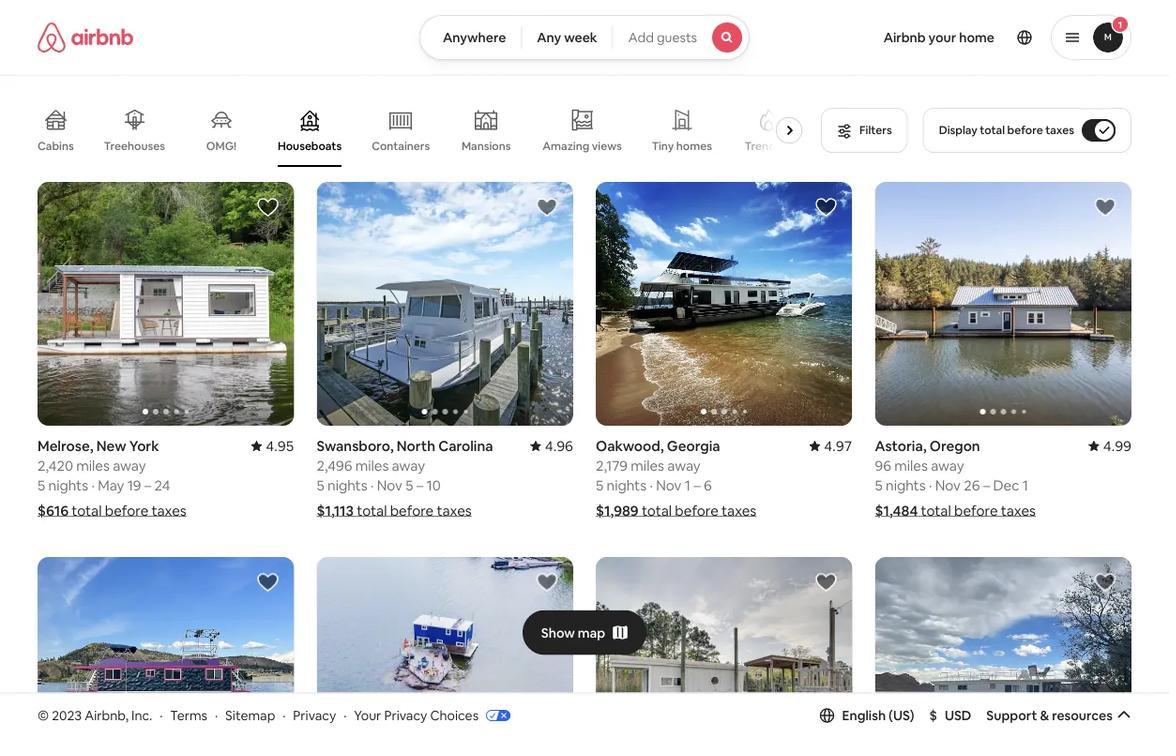 Task type: vqa. For each thing, say whether or not it's contained in the screenshot.


Task type: locate. For each thing, give the bounding box(es) containing it.
before inside melrose, new york 2,420 miles away 5 nights · may 19 – 24 $616 total before taxes
[[105, 502, 149, 520]]

5 inside astoria, oregon 96 miles away 5 nights · nov 26 – dec 1 $1,484 total before taxes
[[876, 476, 883, 495]]

total for swansboro, north carolina 2,496 miles away 5 nights · nov 5 – 10 $1,113 total before taxes
[[357, 502, 387, 520]]

5 down 2,179
[[596, 476, 604, 495]]

–
[[144, 476, 151, 495], [417, 476, 424, 495], [694, 476, 701, 495], [984, 476, 991, 495]]

melrose,
[[38, 437, 93, 455]]

before down 19
[[105, 502, 149, 520]]

– left 6
[[694, 476, 701, 495]]

3 away from the left
[[668, 457, 701, 475]]

astoria, oregon 96 miles away 5 nights · nov 26 – dec 1 $1,484 total before taxes
[[876, 437, 1037, 520]]

total right $616
[[72, 502, 102, 520]]

· down swansboro,
[[371, 476, 374, 495]]

away down georgia
[[668, 457, 701, 475]]

0 horizontal spatial nov
[[377, 476, 403, 495]]

0 horizontal spatial privacy
[[293, 708, 336, 724]]

north
[[397, 437, 436, 455]]

miles inside astoria, oregon 96 miles away 5 nights · nov 26 – dec 1 $1,484 total before taxes
[[895, 457, 928, 475]]

$1,113
[[317, 502, 354, 520]]

$ usd
[[930, 708, 972, 725]]

resources
[[1053, 708, 1114, 725]]

swansboro,
[[317, 437, 394, 455]]

5 left 10
[[406, 476, 414, 495]]

total right $1,113
[[357, 502, 387, 520]]

miles down astoria,
[[895, 457, 928, 475]]

5 inside melrose, new york 2,420 miles away 5 nights · may 19 – 24 $616 total before taxes
[[38, 476, 45, 495]]

nights inside melrose, new york 2,420 miles away 5 nights · may 19 – 24 $616 total before taxes
[[48, 476, 88, 495]]

nights down 2,496
[[328, 476, 368, 495]]

2 horizontal spatial 1
[[1119, 18, 1123, 31]]

usd
[[945, 708, 972, 725]]

4.96
[[545, 437, 574, 455]]

before down 6
[[675, 502, 719, 520]]

anywhere button
[[420, 15, 522, 60]]

add guests button
[[613, 15, 750, 60]]

miles down swansboro,
[[356, 457, 389, 475]]

total inside melrose, new york 2,420 miles away 5 nights · may 19 – 24 $616 total before taxes
[[72, 502, 102, 520]]

display total before taxes
[[940, 123, 1075, 138]]

miles
[[76, 457, 110, 475], [356, 457, 389, 475], [631, 457, 665, 475], [895, 457, 928, 475]]

nights down 2,179
[[607, 476, 647, 495]]

4 away from the left
[[932, 457, 965, 475]]

your
[[929, 29, 957, 46]]

4.95
[[266, 437, 294, 455]]

2 horizontal spatial nov
[[936, 476, 961, 495]]

nights
[[48, 476, 88, 495], [328, 476, 368, 495], [607, 476, 647, 495], [886, 476, 926, 495]]

1 miles from the left
[[76, 457, 110, 475]]

5 5 from the left
[[876, 476, 883, 495]]

nights down 2,420
[[48, 476, 88, 495]]

nights inside oakwood, georgia 2,179 miles away 5 nights · nov 1 – 6 $1,989 total before taxes
[[607, 476, 647, 495]]

· left 'privacy' link
[[283, 708, 286, 724]]

away
[[113, 457, 146, 475], [392, 457, 425, 475], [668, 457, 701, 475], [932, 457, 965, 475]]

– inside oakwood, georgia 2,179 miles away 5 nights · nov 1 – 6 $1,989 total before taxes
[[694, 476, 701, 495]]

add
[[629, 29, 654, 46]]

1 away from the left
[[113, 457, 146, 475]]

© 2023 airbnb, inc. ·
[[38, 708, 163, 724]]

before down 10
[[390, 502, 434, 520]]

week
[[564, 29, 598, 46]]

&
[[1041, 708, 1050, 725]]

5 down 2,496
[[317, 476, 325, 495]]

before right display
[[1008, 123, 1044, 138]]

away up 19
[[113, 457, 146, 475]]

1 inside 1 dropdown button
[[1119, 18, 1123, 31]]

1
[[1119, 18, 1123, 31], [685, 476, 691, 495], [1023, 476, 1029, 495]]

total
[[981, 123, 1006, 138], [72, 502, 102, 520], [357, 502, 387, 520], [642, 502, 672, 520], [922, 502, 952, 520]]

away inside oakwood, georgia 2,179 miles away 5 nights · nov 1 – 6 $1,989 total before taxes
[[668, 457, 701, 475]]

nov left 26
[[936, 476, 961, 495]]

– inside swansboro, north carolina 2,496 miles away 5 nights · nov 5 – 10 $1,113 total before taxes
[[417, 476, 424, 495]]

3 5 from the left
[[406, 476, 414, 495]]

26
[[964, 476, 981, 495]]

2 away from the left
[[392, 457, 425, 475]]

· right terms link
[[215, 708, 218, 724]]

before down 26
[[955, 502, 999, 520]]

treehouses
[[104, 139, 165, 154]]

total inside swansboro, north carolina 2,496 miles away 5 nights · nov 5 – 10 $1,113 total before taxes
[[357, 502, 387, 520]]

1 horizontal spatial privacy
[[384, 708, 428, 724]]

4 miles from the left
[[895, 457, 928, 475]]

taxes for astoria, oregon 96 miles away 5 nights · nov 26 – dec 1 $1,484 total before taxes
[[1002, 502, 1037, 520]]

5 down 2,420
[[38, 476, 45, 495]]

· left may
[[91, 476, 95, 495]]

miles up may
[[76, 457, 110, 475]]

4.96 out of 5 average rating image
[[530, 437, 574, 455]]

·
[[91, 476, 95, 495], [371, 476, 374, 495], [650, 476, 653, 495], [929, 476, 933, 495], [160, 708, 163, 724], [215, 708, 218, 724], [283, 708, 286, 724], [344, 708, 347, 724]]

1 5 from the left
[[38, 476, 45, 495]]

privacy
[[293, 708, 336, 724], [384, 708, 428, 724]]

add to wishlist: astoria, oregon image
[[1095, 196, 1117, 219]]

4 – from the left
[[984, 476, 991, 495]]

· inside oakwood, georgia 2,179 miles away 5 nights · nov 1 – 6 $1,989 total before taxes
[[650, 476, 653, 495]]

5 down 96
[[876, 476, 883, 495]]

total inside astoria, oregon 96 miles away 5 nights · nov 26 – dec 1 $1,484 total before taxes
[[922, 502, 952, 520]]

carolina
[[439, 437, 493, 455]]

total right $1,484
[[922, 502, 952, 520]]

total inside oakwood, georgia 2,179 miles away 5 nights · nov 1 – 6 $1,989 total before taxes
[[642, 502, 672, 520]]

2023
[[52, 708, 82, 724]]

– right 26
[[984, 476, 991, 495]]

miles inside melrose, new york 2,420 miles away 5 nights · may 19 – 24 $616 total before taxes
[[76, 457, 110, 475]]

taxes inside astoria, oregon 96 miles away 5 nights · nov 26 – dec 1 $1,484 total before taxes
[[1002, 502, 1037, 520]]

1 inside astoria, oregon 96 miles away 5 nights · nov 26 – dec 1 $1,484 total before taxes
[[1023, 476, 1029, 495]]

1 horizontal spatial nov
[[656, 476, 682, 495]]

4.97 out of 5 average rating image
[[810, 437, 853, 455]]

total right display
[[981, 123, 1006, 138]]

add guests
[[629, 29, 698, 46]]

19
[[127, 476, 141, 495]]

omg!
[[206, 139, 237, 154]]

· down "oakwood,"
[[650, 476, 653, 495]]

support & resources
[[987, 708, 1114, 725]]

2 miles from the left
[[356, 457, 389, 475]]

– left 10
[[417, 476, 424, 495]]

anywhere
[[443, 29, 506, 46]]

$
[[930, 708, 938, 725]]

add to wishlist: kelowna, canada image
[[257, 572, 279, 594]]

may
[[98, 476, 124, 495]]

1 – from the left
[[144, 476, 151, 495]]

away down north at the left bottom of page
[[392, 457, 425, 475]]

houseboats
[[278, 139, 342, 153]]

away down oregon
[[932, 457, 965, 475]]

– inside astoria, oregon 96 miles away 5 nights · nov 26 – dec 1 $1,484 total before taxes
[[984, 476, 991, 495]]

1 inside oakwood, georgia 2,179 miles away 5 nights · nov 1 – 6 $1,989 total before taxes
[[685, 476, 691, 495]]

taxes inside swansboro, north carolina 2,496 miles away 5 nights · nov 5 – 10 $1,113 total before taxes
[[437, 502, 472, 520]]

total right $1,989
[[642, 502, 672, 520]]

add to wishlist: mallorytown, canada image
[[536, 572, 559, 594]]

3 – from the left
[[694, 476, 701, 495]]

2 – from the left
[[417, 476, 424, 495]]

· left 26
[[929, 476, 933, 495]]

tiny homes
[[652, 139, 713, 154]]

taxes inside melrose, new york 2,420 miles away 5 nights · may 19 – 24 $616 total before taxes
[[152, 502, 187, 520]]

airbnb your home link
[[873, 18, 1007, 57]]

nov inside oakwood, georgia 2,179 miles away 5 nights · nov 1 – 6 $1,989 total before taxes
[[656, 476, 682, 495]]

map
[[578, 625, 606, 642]]

add to wishlist: melrose, new york image
[[257, 196, 279, 219]]

2 nov from the left
[[656, 476, 682, 495]]

1 nov from the left
[[377, 476, 403, 495]]

privacy right your
[[384, 708, 428, 724]]

· right inc.
[[160, 708, 163, 724]]

before inside swansboro, north carolina 2,496 miles away 5 nights · nov 5 – 10 $1,113 total before taxes
[[390, 502, 434, 520]]

before inside "button"
[[1008, 123, 1044, 138]]

taxes for melrose, new york 2,420 miles away 5 nights · may 19 – 24 $616 total before taxes
[[152, 502, 187, 520]]

96
[[876, 457, 892, 475]]

terms
[[170, 708, 208, 724]]

before inside astoria, oregon 96 miles away 5 nights · nov 26 – dec 1 $1,484 total before taxes
[[955, 502, 999, 520]]

5
[[38, 476, 45, 495], [317, 476, 325, 495], [406, 476, 414, 495], [596, 476, 604, 495], [876, 476, 883, 495]]

group
[[38, 94, 810, 167], [38, 182, 294, 426], [317, 182, 574, 426], [596, 182, 853, 426], [876, 182, 1132, 426], [38, 558, 294, 739], [317, 558, 574, 739], [596, 558, 853, 739], [876, 558, 1132, 739]]

– right 19
[[144, 476, 151, 495]]

privacy left your
[[293, 708, 336, 724]]

None search field
[[420, 15, 750, 60]]

miles down "oakwood,"
[[631, 457, 665, 475]]

filters
[[860, 123, 893, 138]]

3 nov from the left
[[936, 476, 961, 495]]

1 nights from the left
[[48, 476, 88, 495]]

3 nights from the left
[[607, 476, 647, 495]]

nov inside astoria, oregon 96 miles away 5 nights · nov 26 – dec 1 $1,484 total before taxes
[[936, 476, 961, 495]]

– inside melrose, new york 2,420 miles away 5 nights · may 19 – 24 $616 total before taxes
[[144, 476, 151, 495]]

support & resources button
[[987, 708, 1132, 725]]

nov left 10
[[377, 476, 403, 495]]

trending
[[745, 139, 793, 154]]

0 horizontal spatial 1
[[685, 476, 691, 495]]

sitemap link
[[225, 708, 275, 724]]

2 nights from the left
[[328, 476, 368, 495]]

nights up $1,484
[[886, 476, 926, 495]]

1 horizontal spatial 1
[[1023, 476, 1029, 495]]

4 nights from the left
[[886, 476, 926, 495]]

inc.
[[131, 708, 152, 724]]

before for melrose, new york 2,420 miles away 5 nights · may 19 – 24 $616 total before taxes
[[105, 502, 149, 520]]

nov
[[377, 476, 403, 495], [656, 476, 682, 495], [936, 476, 961, 495]]

3 miles from the left
[[631, 457, 665, 475]]

4 5 from the left
[[596, 476, 604, 495]]

· inside swansboro, north carolina 2,496 miles away 5 nights · nov 5 – 10 $1,113 total before taxes
[[371, 476, 374, 495]]

oakwood, georgia 2,179 miles away 5 nights · nov 1 – 6 $1,989 total before taxes
[[596, 437, 757, 520]]

nov left 6
[[656, 476, 682, 495]]



Task type: describe. For each thing, give the bounding box(es) containing it.
your
[[354, 708, 382, 724]]

1 privacy from the left
[[293, 708, 336, 724]]

nov for 96 miles away
[[936, 476, 961, 495]]

privacy link
[[293, 708, 336, 724]]

away inside astoria, oregon 96 miles away 5 nights · nov 26 – dec 1 $1,484 total before taxes
[[932, 457, 965, 475]]

6
[[704, 476, 712, 495]]

dec
[[994, 476, 1020, 495]]

profile element
[[773, 0, 1132, 75]]

english (us) button
[[820, 708, 915, 725]]

oakwood,
[[596, 437, 664, 455]]

airbnb your home
[[884, 29, 995, 46]]

display
[[940, 123, 978, 138]]

airbnb,
[[85, 708, 129, 724]]

nights inside swansboro, north carolina 2,496 miles away 5 nights · nov 5 – 10 $1,113 total before taxes
[[328, 476, 368, 495]]

group containing houseboats
[[38, 94, 810, 167]]

before for astoria, oregon 96 miles away 5 nights · nov 26 – dec 1 $1,484 total before taxes
[[955, 502, 999, 520]]

any week
[[537, 29, 598, 46]]

taxes inside "button"
[[1046, 123, 1075, 138]]

away inside swansboro, north carolina 2,496 miles away 5 nights · nov 5 – 10 $1,113 total before taxes
[[392, 457, 425, 475]]

show map
[[542, 625, 606, 642]]

nov inside swansboro, north carolina 2,496 miles away 5 nights · nov 5 – 10 $1,113 total before taxes
[[377, 476, 403, 495]]

4.95 out of 5 average rating image
[[251, 437, 294, 455]]

new
[[96, 437, 126, 455]]

4.99
[[1104, 437, 1132, 455]]

2,179
[[596, 457, 628, 475]]

choices
[[430, 708, 479, 724]]

add to wishlist: bay st. louis, mississippi image
[[815, 572, 838, 594]]

2,496
[[317, 457, 352, 475]]

miles inside oakwood, georgia 2,179 miles away 5 nights · nov 1 – 6 $1,989 total before taxes
[[631, 457, 665, 475]]

melrose, new york 2,420 miles away 5 nights · may 19 – 24 $616 total before taxes
[[38, 437, 187, 520]]

airbnb
[[884, 29, 926, 46]]

english
[[843, 708, 886, 725]]

swansboro, north carolina 2,496 miles away 5 nights · nov 5 – 10 $1,113 total before taxes
[[317, 437, 493, 520]]

· left your
[[344, 708, 347, 724]]

home
[[960, 29, 995, 46]]

2 privacy from the left
[[384, 708, 428, 724]]

10
[[427, 476, 441, 495]]

containers
[[372, 139, 430, 154]]

support
[[987, 708, 1038, 725]]

filters button
[[822, 108, 909, 153]]

add to wishlist: alcova, wyoming image
[[1095, 572, 1117, 594]]

terms · sitemap · privacy
[[170, 708, 336, 724]]

amazing views
[[543, 139, 622, 153]]

views
[[592, 139, 622, 153]]

©
[[38, 708, 49, 724]]

none search field containing anywhere
[[420, 15, 750, 60]]

homes
[[677, 139, 713, 154]]

taxes inside oakwood, georgia 2,179 miles away 5 nights · nov 1 – 6 $1,989 total before taxes
[[722, 502, 757, 520]]

· inside melrose, new york 2,420 miles away 5 nights · may 19 – 24 $616 total before taxes
[[91, 476, 95, 495]]

miles inside swansboro, north carolina 2,496 miles away 5 nights · nov 5 – 10 $1,113 total before taxes
[[356, 457, 389, 475]]

any week button
[[521, 15, 614, 60]]

taxes for swansboro, north carolina 2,496 miles away 5 nights · nov 5 – 10 $1,113 total before taxes
[[437, 502, 472, 520]]

display total before taxes button
[[924, 108, 1132, 153]]

mansions
[[462, 139, 511, 154]]

· inside astoria, oregon 96 miles away 5 nights · nov 26 – dec 1 $1,484 total before taxes
[[929, 476, 933, 495]]

any
[[537, 29, 562, 46]]

4.99 out of 5 average rating image
[[1089, 437, 1132, 455]]

english (us)
[[843, 708, 915, 725]]

add to wishlist: swansboro, north carolina image
[[536, 196, 559, 219]]

before inside oakwood, georgia 2,179 miles away 5 nights · nov 1 – 6 $1,989 total before taxes
[[675, 502, 719, 520]]

show map button
[[523, 611, 647, 656]]

york
[[129, 437, 159, 455]]

tiny
[[652, 139, 674, 154]]

oregon
[[930, 437, 981, 455]]

4.97
[[825, 437, 853, 455]]

$1,989
[[596, 502, 639, 520]]

guests
[[657, 29, 698, 46]]

5 inside oakwood, georgia 2,179 miles away 5 nights · nov 1 – 6 $1,989 total before taxes
[[596, 476, 604, 495]]

2 5 from the left
[[317, 476, 325, 495]]

$1,484
[[876, 502, 919, 520]]

show
[[542, 625, 575, 642]]

astoria,
[[876, 437, 927, 455]]

cabins
[[38, 139, 74, 154]]

1 button
[[1052, 15, 1132, 60]]

$616
[[38, 502, 69, 520]]

georgia
[[667, 437, 721, 455]]

total for melrose, new york 2,420 miles away 5 nights · may 19 – 24 $616 total before taxes
[[72, 502, 102, 520]]

your privacy choices
[[354, 708, 479, 724]]

sitemap
[[225, 708, 275, 724]]

amazing
[[543, 139, 590, 153]]

nov for 2,179 miles away
[[656, 476, 682, 495]]

your privacy choices link
[[354, 708, 511, 726]]

before for swansboro, north carolina 2,496 miles away 5 nights · nov 5 – 10 $1,113 total before taxes
[[390, 502, 434, 520]]

24
[[155, 476, 170, 495]]

terms link
[[170, 708, 208, 724]]

(us)
[[889, 708, 915, 725]]

add to wishlist: oakwood, georgia image
[[815, 196, 838, 219]]

away inside melrose, new york 2,420 miles away 5 nights · may 19 – 24 $616 total before taxes
[[113, 457, 146, 475]]

total for astoria, oregon 96 miles away 5 nights · nov 26 – dec 1 $1,484 total before taxes
[[922, 502, 952, 520]]

nights inside astoria, oregon 96 miles away 5 nights · nov 26 – dec 1 $1,484 total before taxes
[[886, 476, 926, 495]]

2,420
[[38, 457, 73, 475]]

total inside "button"
[[981, 123, 1006, 138]]



